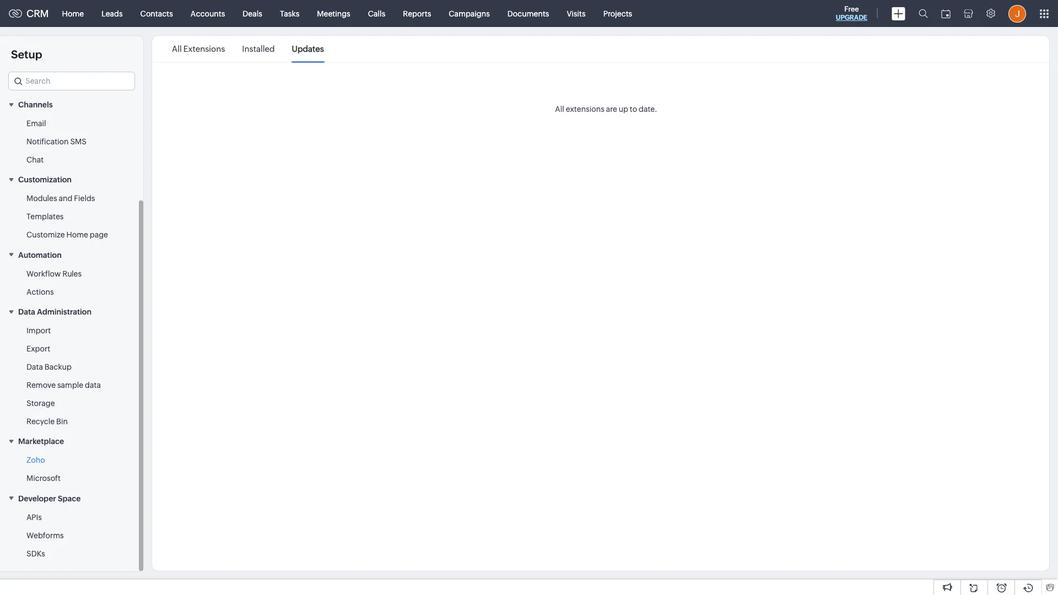 Task type: vqa. For each thing, say whether or not it's contained in the screenshot.


Task type: describe. For each thing, give the bounding box(es) containing it.
all extensions
[[172, 44, 225, 53]]

up
[[619, 105, 629, 114]]

actions link
[[26, 287, 54, 298]]

import
[[26, 326, 51, 335]]

webforms
[[26, 531, 64, 540]]

remove
[[26, 381, 56, 390]]

calls
[[368, 9, 386, 18]]

leads link
[[93, 0, 132, 27]]

visits link
[[558, 0, 595, 27]]

remove sample data
[[26, 381, 101, 390]]

contacts link
[[132, 0, 182, 27]]

all for all extensions are up to date.
[[555, 105, 565, 114]]

setup
[[11, 48, 42, 61]]

accounts link
[[182, 0, 234, 27]]

campaigns link
[[440, 0, 499, 27]]

apis link
[[26, 512, 42, 523]]

customization
[[18, 176, 72, 184]]

sample
[[57, 381, 83, 390]]

all extensions link
[[172, 36, 225, 62]]

data administration region
[[0, 322, 143, 431]]

apis
[[26, 513, 42, 522]]

meetings link
[[308, 0, 359, 27]]

contacts
[[140, 9, 173, 18]]

leads
[[102, 9, 123, 18]]

data for data backup
[[26, 363, 43, 372]]

developer space button
[[0, 488, 143, 509]]

data backup
[[26, 363, 72, 372]]

to
[[630, 105, 638, 114]]

updates link
[[292, 36, 324, 62]]

developer
[[18, 494, 56, 503]]

create menu element
[[886, 0, 913, 27]]

webforms link
[[26, 530, 64, 541]]

templates link
[[26, 211, 64, 222]]

customize home page link
[[26, 230, 108, 241]]

profile element
[[1002, 0, 1033, 27]]

developer space
[[18, 494, 81, 503]]

notification
[[26, 137, 69, 146]]

deals
[[243, 9, 262, 18]]

data administration
[[18, 308, 92, 317]]

0 vertical spatial home
[[62, 9, 84, 18]]

crm
[[26, 8, 49, 19]]

date.
[[639, 105, 658, 114]]

modules and fields
[[26, 194, 95, 203]]

space
[[58, 494, 81, 503]]

search image
[[919, 9, 929, 18]]

workflow rules
[[26, 269, 82, 278]]

email
[[26, 119, 46, 128]]

export
[[26, 345, 50, 353]]

crm link
[[9, 8, 49, 19]]

home inside customization region
[[66, 231, 88, 240]]

administration
[[37, 308, 92, 317]]

marketplace region
[[0, 452, 143, 488]]

microsoft link
[[26, 473, 61, 484]]

actions
[[26, 288, 54, 297]]

rules
[[62, 269, 82, 278]]

channels
[[18, 100, 53, 109]]

reports
[[403, 9, 431, 18]]

sms
[[70, 137, 87, 146]]

marketplace
[[18, 438, 64, 446]]

installed
[[242, 44, 275, 53]]

create menu image
[[892, 7, 906, 20]]

channels region
[[0, 115, 143, 169]]

recycle
[[26, 417, 55, 426]]

export link
[[26, 344, 50, 355]]

deals link
[[234, 0, 271, 27]]

chat
[[26, 156, 44, 164]]



Task type: locate. For each thing, give the bounding box(es) containing it.
1 vertical spatial all
[[555, 105, 565, 114]]

all extensions are up to date.
[[555, 105, 658, 114]]

fields
[[74, 194, 95, 203]]

extensions
[[566, 105, 605, 114]]

calendar image
[[942, 9, 951, 18]]

channels button
[[0, 94, 143, 115]]

all left extensions at the right of page
[[555, 105, 565, 114]]

projects link
[[595, 0, 641, 27]]

tasks link
[[271, 0, 308, 27]]

and
[[59, 194, 72, 203]]

are
[[606, 105, 618, 114]]

remove sample data link
[[26, 380, 101, 391]]

zoho
[[26, 456, 45, 465]]

visits
[[567, 9, 586, 18]]

marketplace button
[[0, 431, 143, 452]]

chat link
[[26, 154, 44, 165]]

meetings
[[317, 9, 351, 18]]

customize
[[26, 231, 65, 240]]

customization region
[[0, 190, 143, 244]]

1 vertical spatial home
[[66, 231, 88, 240]]

Search text field
[[9, 72, 135, 90]]

notification sms link
[[26, 136, 87, 147]]

page
[[90, 231, 108, 240]]

email link
[[26, 118, 46, 129]]

0 horizontal spatial all
[[172, 44, 182, 53]]

data inside dropdown button
[[18, 308, 35, 317]]

documents
[[508, 9, 549, 18]]

installed link
[[242, 36, 275, 62]]

data inside region
[[26, 363, 43, 372]]

1 horizontal spatial all
[[555, 105, 565, 114]]

storage
[[26, 399, 55, 408]]

0 vertical spatial data
[[18, 308, 35, 317]]

bin
[[56, 417, 68, 426]]

workflow
[[26, 269, 61, 278]]

1 vertical spatial data
[[26, 363, 43, 372]]

updates
[[292, 44, 324, 53]]

automation region
[[0, 265, 143, 301]]

free upgrade
[[836, 5, 868, 22]]

projects
[[604, 9, 633, 18]]

customization button
[[0, 169, 143, 190]]

templates
[[26, 213, 64, 221]]

home right crm at left
[[62, 9, 84, 18]]

all left extensions
[[172, 44, 182, 53]]

free
[[845, 5, 859, 13]]

storage link
[[26, 398, 55, 409]]

reports link
[[394, 0, 440, 27]]

modules and fields link
[[26, 193, 95, 204]]

extensions
[[183, 44, 225, 53]]

backup
[[45, 363, 72, 372]]

workflow rules link
[[26, 268, 82, 279]]

recycle bin
[[26, 417, 68, 426]]

data administration button
[[0, 301, 143, 322]]

home link
[[53, 0, 93, 27]]

data
[[85, 381, 101, 390]]

microsoft
[[26, 474, 61, 483]]

None field
[[8, 72, 135, 90]]

upgrade
[[836, 14, 868, 22]]

data for data administration
[[18, 308, 35, 317]]

data down export link
[[26, 363, 43, 372]]

sdks link
[[26, 549, 45, 560]]

accounts
[[191, 9, 225, 18]]

automation
[[18, 251, 62, 260]]

developer space region
[[0, 509, 143, 563]]

home up automation dropdown button
[[66, 231, 88, 240]]

0 vertical spatial all
[[172, 44, 182, 53]]

search element
[[913, 0, 935, 27]]

recycle bin link
[[26, 416, 68, 427]]

sdks
[[26, 550, 45, 558]]

all for all extensions
[[172, 44, 182, 53]]

tasks
[[280, 9, 300, 18]]

calls link
[[359, 0, 394, 27]]

profile image
[[1009, 5, 1027, 22]]

notification sms
[[26, 137, 87, 146]]

zoho link
[[26, 455, 45, 466]]

import link
[[26, 325, 51, 336]]

modules
[[26, 194, 57, 203]]

campaigns
[[449, 9, 490, 18]]

data backup link
[[26, 362, 72, 373]]

all
[[172, 44, 182, 53], [555, 105, 565, 114]]

data up 'import'
[[18, 308, 35, 317]]

automation button
[[0, 244, 143, 265]]

documents link
[[499, 0, 558, 27]]



